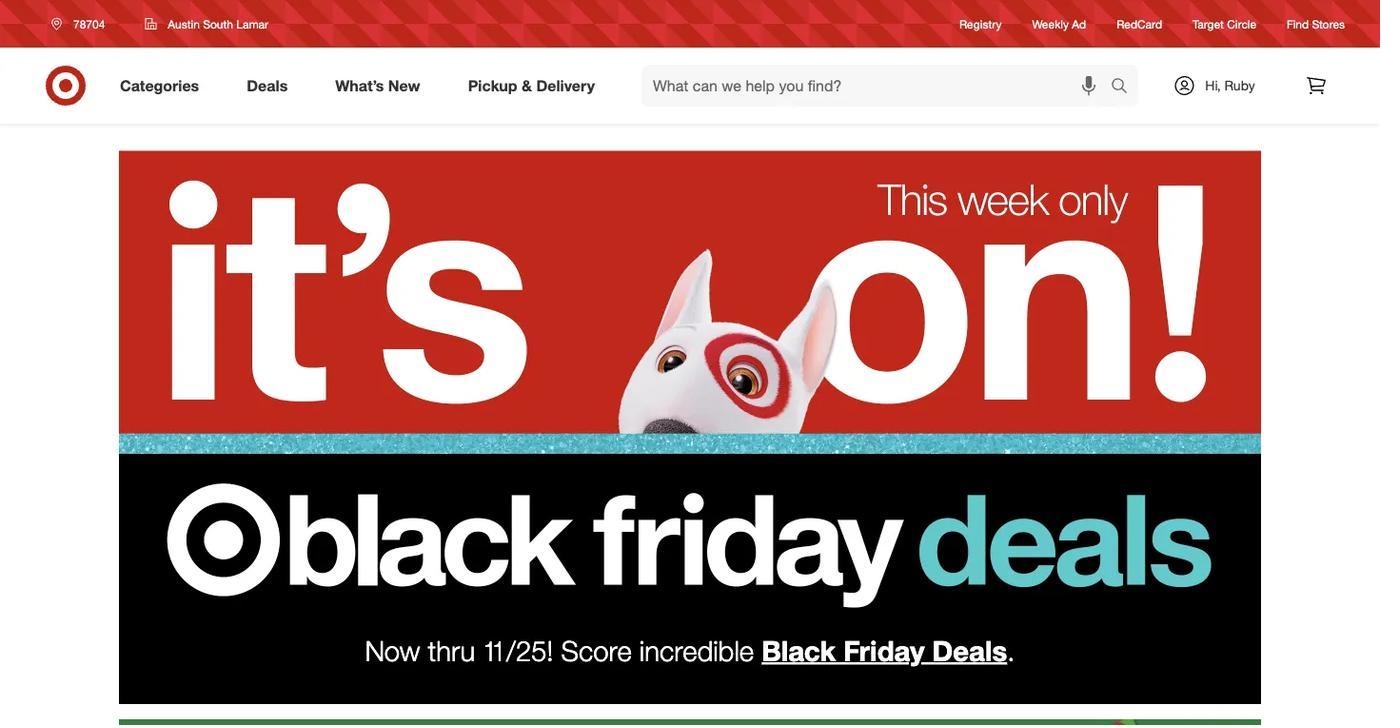 Task type: vqa. For each thing, say whether or not it's contained in the screenshot.
78704 Dropdown Button
yes



Task type: describe. For each thing, give the bounding box(es) containing it.
austin south lamar button
[[133, 7, 281, 41]]

registry
[[960, 17, 1002, 31]]

&
[[522, 76, 532, 95]]

target circle link
[[1193, 16, 1257, 32]]

categories
[[120, 76, 199, 95]]

south
[[203, 17, 233, 31]]

pickup
[[468, 76, 517, 95]]

austin
[[168, 17, 200, 31]]

1 vertical spatial deals
[[932, 633, 1007, 668]]

new
[[388, 76, 420, 95]]

hi,
[[1206, 77, 1221, 94]]

registry link
[[960, 16, 1002, 32]]

incredible
[[640, 633, 754, 668]]

search button
[[1102, 65, 1148, 110]]

this week only it's on! target black friday deals image
[[119, 124, 1261, 628]]

redcard
[[1117, 17, 1162, 31]]

ruby
[[1225, 77, 1255, 94]]

/25!
[[506, 633, 553, 668]]

hi, ruby
[[1206, 77, 1255, 94]]

categories link
[[104, 65, 223, 107]]

find stores link
[[1287, 16, 1345, 32]]

what's new link
[[319, 65, 444, 107]]

delivery
[[536, 76, 595, 95]]

now
[[365, 633, 420, 668]]

pickup & delivery
[[468, 76, 595, 95]]

redcard link
[[1117, 16, 1162, 32]]



Task type: locate. For each thing, give the bounding box(es) containing it.
search
[[1102, 78, 1148, 97]]

1 horizontal spatial deals
[[932, 633, 1007, 668]]

now thru 11 /25! score incredible black friday deals .
[[365, 633, 1015, 668]]

weekly ad
[[1032, 17, 1086, 31]]

What can we help you find? suggestions appear below search field
[[642, 65, 1116, 107]]

target
[[1193, 17, 1224, 31]]

ad
[[1072, 17, 1086, 31]]

78704 button
[[39, 7, 125, 41]]

what's
[[335, 76, 384, 95]]

lamar
[[236, 17, 269, 31]]

advertisement region
[[119, 720, 1261, 725]]

weekly ad link
[[1032, 16, 1086, 32]]

0 horizontal spatial deals
[[247, 76, 288, 95]]

what's new
[[335, 76, 420, 95]]

78704
[[73, 17, 105, 31]]

deals right friday
[[932, 633, 1007, 668]]

thru
[[428, 633, 475, 668]]

11
[[483, 633, 506, 668]]

0 vertical spatial deals
[[247, 76, 288, 95]]

weekly
[[1032, 17, 1069, 31]]

deals link
[[231, 65, 312, 107]]

pickup & delivery link
[[452, 65, 619, 107]]

find stores
[[1287, 17, 1345, 31]]

target circle
[[1193, 17, 1257, 31]]

stores
[[1312, 17, 1345, 31]]

friday
[[844, 633, 925, 668]]

austin south lamar
[[168, 17, 269, 31]]

find
[[1287, 17, 1309, 31]]

black
[[762, 633, 836, 668]]

circle
[[1227, 17, 1257, 31]]

score
[[561, 633, 632, 668]]

deals down the lamar
[[247, 76, 288, 95]]

deals
[[247, 76, 288, 95], [932, 633, 1007, 668]]

.
[[1007, 633, 1015, 668]]



